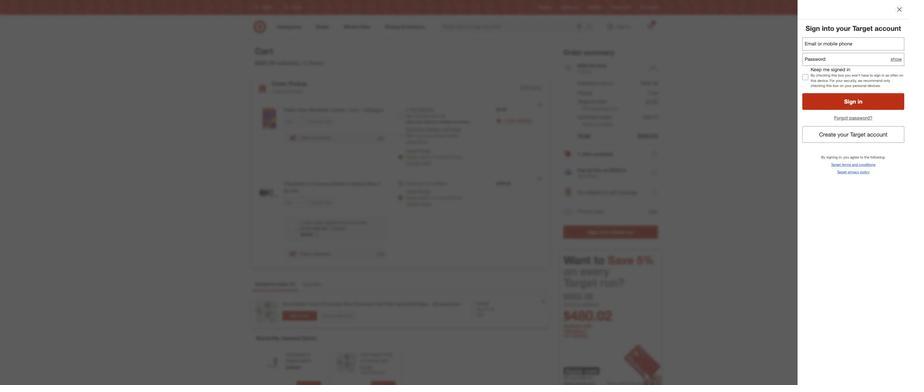 Task type: locate. For each thing, give the bounding box(es) containing it.
1 vertical spatial change store button
[[406, 201, 431, 207]]

1 change store button from the top
[[406, 160, 431, 166]]

1 vertical spatial $505.28
[[642, 80, 658, 86]]

1 vertical spatial at
[[447, 155, 450, 160]]

Store pickup radio
[[398, 195, 404, 201]]

1 vertical spatial plastic
[[370, 353, 382, 358]]

we
[[859, 78, 863, 83]]

2 inside $555.03 total 2 items
[[578, 69, 580, 74]]

0 vertical spatial store
[[422, 161, 431, 166]]

2 horizontal spatial 1
[[578, 151, 581, 157]]

shipping not available
[[406, 181, 447, 186]]

2 save for later from the top
[[310, 200, 331, 205]]

1 vertical spatial cart item ready to fulfill group
[[252, 174, 549, 268]]

box down for
[[834, 84, 840, 88]]

hours for store pickup option
[[435, 155, 445, 160]]

1 vertical spatial redcard
[[567, 329, 586, 335]]

items inside $555.03 total 2 items
[[582, 69, 592, 74]]

order down shipping
[[406, 189, 417, 195]]

1 vertical spatial 5
[[308, 353, 310, 358]]

to left check
[[605, 230, 610, 236]]

1 vertical spatial by
[[434, 120, 438, 124]]

0 horizontal spatial redcard
[[567, 329, 586, 335]]

on inside on every target run?
[[564, 265, 578, 279]]

registry link
[[539, 5, 552, 10]]

sale inside $10.50 reg $15.00 sale
[[477, 313, 485, 318]]

me
[[824, 67, 831, 72]]

0 vertical spatial subtotal
[[578, 80, 596, 86]]

1 horizontal spatial by
[[434, 120, 438, 124]]

pinole for store pickup radio
[[451, 195, 463, 200]]

2 up the raisin bran breakfast cereal - 24oz - kellogg's image
[[272, 89, 274, 94]]

2 within from the top
[[419, 195, 430, 200]]

0 vertical spatial $15.00
[[484, 308, 495, 312]]

40ct for 40ct plastic finial christmas tree ornament set - wondershop™
[[360, 353, 369, 358]]

keep me signed in by checking this box you won't have to sign in as often on this device. for your security, we recommend only checking this box on your personal devices.
[[812, 67, 904, 88]]

2 down shipping not available
[[431, 195, 434, 200]]

$505.28 for $505.28
[[642, 80, 658, 86]]

1 vertical spatial ornament
[[360, 365, 379, 370]]

5 inside playstation 5 digital edition console
[[308, 353, 310, 358]]

0 vertical spatial with
[[443, 127, 450, 132]]

1 offer available button down the $5.29
[[504, 118, 533, 124]]

playstation inside playstation 5 digital edition console
[[286, 353, 307, 358]]

1 within from the top
[[419, 155, 430, 160]]

add a substitute down $69.00
[[300, 252, 331, 257]]

year
[[304, 220, 312, 225]]

hours down shipping not available
[[435, 195, 445, 200]]

find stores link
[[642, 5, 660, 10]]

save up video
[[310, 200, 318, 205]]

1 vertical spatial store
[[422, 201, 431, 206]]

substitute
[[313, 135, 331, 140], [313, 252, 331, 257]]

2 left year
[[301, 220, 303, 225]]

1 vertical spatial estimated
[[578, 114, 600, 120]]

1 horizontal spatial available
[[517, 118, 533, 123]]

sign
[[875, 73, 882, 78]]

items inside button
[[344, 314, 353, 319]]

change for store pickup option
[[406, 161, 421, 166]]

within down more
[[419, 155, 430, 160]]

$505.28 inside $505.28 current subtotal $480.02
[[564, 292, 594, 302]]

$15.00 inside $10.50 reg $15.00 sale
[[367, 371, 377, 375]]

1 horizontal spatial subtotal
[[582, 302, 599, 308]]

2 up the subtotal (2 items) on the top right
[[578, 69, 580, 74]]

within down shipping not available
[[419, 195, 430, 200]]

pinole inside order pickup 2 items at pinole
[[292, 89, 303, 94]]

ready for store pickup radio
[[406, 195, 418, 200]]

2 inside 2 year video games protection plan ($450-$499.99) - allstate
[[301, 220, 303, 225]]

0 vertical spatial change
[[406, 161, 421, 166]]

0 vertical spatial redcard
[[588, 5, 603, 10]]

0 vertical spatial offer
[[507, 118, 516, 123]]

not
[[424, 181, 430, 186]]

finial inside 40ct plastic finial christmas tree ornament set - wondershop™
[[383, 353, 393, 358]]

target circle
[[612, 5, 632, 10]]

40ct up $10.50 reg $15.00 sale
[[360, 353, 369, 358]]

get inside same day delivery with shipt get it as soon as 6pm today learn more
[[406, 133, 413, 138]]

raisin
[[284, 107, 297, 113]]

ready right store pickup option
[[406, 155, 418, 160]]

target
[[612, 5, 622, 10], [853, 24, 874, 32], [851, 131, 866, 138], [832, 163, 842, 167], [838, 170, 848, 175], [564, 277, 598, 290]]

$15.00 right "reg"
[[484, 308, 495, 312]]

1 vertical spatial offer
[[582, 151, 593, 157]]

affirm image
[[564, 169, 573, 178], [565, 170, 573, 175]]

0 vertical spatial order pickup ready within 2 hours at pinole change store
[[406, 149, 463, 166]]

by down nov
[[434, 120, 438, 124]]

to inside keep me signed in by checking this box you won't have to sign in as often on this device. for your security, we recommend only checking this box on your personal devices.
[[871, 73, 874, 78]]

2 it from the top
[[414, 133, 416, 138]]

1 vertical spatial tree
[[381, 359, 388, 364]]

1 save for later from the top
[[310, 120, 331, 124]]

1 horizontal spatial $10.50
[[477, 302, 489, 307]]

order pickup ready within 2 hours at pinole change store down more
[[406, 149, 463, 166]]

$10.50 up reg
[[360, 366, 373, 371]]

with up savings
[[583, 324, 592, 330]]

sign inside button
[[845, 98, 857, 105]]

2 horizontal spatial $505.28
[[642, 80, 658, 86]]

$1.00
[[647, 99, 658, 105]]

cart
[[302, 314, 309, 319]]

change store button right store pickup radio
[[406, 201, 431, 207]]

saved for later ( 1 )
[[255, 282, 295, 288]]

$15.00 inside $10.50 reg $15.00 sale
[[484, 308, 495, 312]]

0 vertical spatial plastic
[[293, 302, 307, 308]]

1 store from the top
[[422, 161, 431, 166]]

0 vertical spatial add a substitute
[[300, 135, 331, 140]]

save for later button for breakfast
[[308, 117, 334, 127]]

1 horizontal spatial sale
[[477, 313, 485, 318]]

with
[[443, 127, 450, 132], [583, 324, 592, 330]]

1 vertical spatial you
[[417, 120, 423, 124]]

plastic inside 40ct plastic finial christmas tree ornament set - wondershop™
[[370, 353, 382, 358]]

items inside order pickup 2 items at pinole
[[276, 89, 286, 94]]

pinole for store pickup option
[[451, 155, 463, 160]]

0 vertical spatial 1 offer available button
[[504, 118, 533, 124]]

2 order pickup ready within 2 hours at pinole change store from the top
[[406, 189, 463, 206]]

as right low
[[604, 168, 609, 174]]

out
[[626, 230, 634, 236]]

fee
[[611, 106, 618, 111]]

for inside apply now for a credit or
[[564, 375, 570, 381]]

subtotal up 5% savings
[[564, 324, 582, 330]]

sign inside sign in to check out button
[[589, 230, 599, 236]]

sign for sign into your target account
[[806, 24, 821, 32]]

cart item ready to fulfill group
[[252, 100, 549, 173], [252, 174, 549, 268]]

save
[[310, 120, 318, 124], [310, 200, 318, 205], [608, 254, 634, 268]]

$10.50 inside $10.50 reg $15.00 sale
[[477, 302, 489, 307]]

$555.03 inside $555.03 total 2 items
[[578, 63, 595, 69]]

a inside apply now for a credit or
[[571, 375, 574, 381]]

search
[[584, 24, 598, 30]]

shipt
[[452, 127, 461, 132]]

add to cart button
[[282, 312, 317, 321]]

change for store pickup radio
[[406, 201, 421, 206]]

this up for
[[832, 73, 838, 78]]

playstation 5 console marvel&#39;s spider-man 2 bundle image
[[257, 181, 280, 205]]

1 vertical spatial later
[[324, 200, 331, 205]]

get up 'learn'
[[406, 133, 413, 138]]

playstation 5 digital edition console image
[[261, 353, 282, 373], [261, 353, 282, 373]]

add a substitute down breakfast on the left top
[[300, 135, 331, 140]]

playstation 5 console marvel's spider-man 2 bundle link
[[284, 181, 388, 194]]

your right create
[[838, 131, 849, 138]]

shipping
[[406, 181, 423, 186]]

1 ready from the top
[[406, 155, 418, 160]]

estimated up based
[[578, 114, 600, 120]]

0 vertical spatial pinole
[[292, 89, 303, 94]]

2 horizontal spatial sign
[[845, 98, 857, 105]]

1 offer available up low
[[578, 151, 614, 157]]

1 get from the top
[[406, 114, 413, 119]]

1 vertical spatial change
[[406, 201, 421, 206]]

fees
[[598, 99, 607, 105]]

0 vertical spatial within
[[419, 155, 430, 160]]

estimated taxes
[[578, 114, 612, 120]]

raisin bran breakfast cereal - 24oz - kellogg's image
[[257, 107, 280, 131]]

get
[[406, 114, 413, 119], [406, 133, 413, 138]]

1 down the $5.29
[[504, 118, 506, 123]]

it
[[414, 114, 416, 119], [414, 133, 416, 138]]

1 offer available button up "$52/mo."
[[564, 145, 658, 164]]

set inside list item
[[377, 302, 384, 308]]

0 horizontal spatial $10.50
[[360, 366, 373, 371]]

target inside target circle link
[[612, 5, 622, 10]]

1 vertical spatial playstation
[[286, 353, 307, 358]]

christmas up $10.50 reg $15.00 sale
[[360, 359, 379, 364]]

1 horizontal spatial tree
[[381, 359, 388, 364]]

0 vertical spatial christmas
[[321, 302, 343, 308]]

christmas for 40ct plastic finial christmas tree ornament set - wondershop™
[[360, 359, 379, 364]]

it up "learn more" button
[[414, 133, 416, 138]]

0 vertical spatial it
[[414, 114, 416, 119]]

christmas for 40ct plastic finial christmas tree ornament set pale teal/gold/slate - wondershop™
[[321, 302, 343, 308]]

subtotal
[[277, 60, 299, 66], [582, 302, 599, 308]]

in inside the sign in button
[[859, 98, 863, 105]]

0 vertical spatial 1 offer available
[[504, 118, 533, 123]]

2 store from the top
[[422, 201, 431, 206]]

sale inside $10.50 reg $15.00 sale
[[378, 371, 385, 375]]

1 change from the top
[[406, 161, 421, 166]]

hours down 6pm at the top of page
[[435, 155, 445, 160]]

by signing in, you agree to the following:
[[822, 155, 886, 160]]

a for add button to the top
[[309, 135, 312, 140]]

$10.50
[[477, 302, 489, 307], [360, 366, 373, 371]]

2 add a substitute from the top
[[300, 252, 331, 257]]

0 horizontal spatial by
[[812, 73, 816, 78]]

christmas up shop
[[321, 302, 343, 308]]

0 vertical spatial save
[[310, 120, 318, 124]]

get inside 2-day shipping get it by sat, nov 18 when you order by 12:00pm tomorrow
[[406, 114, 413, 119]]

ornament up reg
[[360, 365, 379, 370]]

bundle
[[284, 188, 299, 194]]

as down day
[[418, 133, 422, 138]]

sign for sign in
[[845, 98, 857, 105]]

$10.50 inside $10.50 reg $15.00 sale
[[360, 366, 373, 371]]

set inside 40ct plastic finial christmas tree ornament set - wondershop™
[[380, 365, 387, 370]]

40ct plastic finial christmas tree ornament set - wondershop™ image
[[336, 353, 357, 373], [336, 353, 357, 373]]

($450-
[[301, 226, 312, 231]]

0 horizontal spatial christmas
[[321, 302, 343, 308]]

0 horizontal spatial console
[[286, 365, 301, 370]]

0 vertical spatial $555.03
[[578, 63, 595, 69]]

1 vertical spatial with
[[583, 324, 592, 330]]

1 vertical spatial get
[[406, 133, 413, 138]]

-
[[346, 107, 348, 113], [361, 107, 363, 113], [329, 226, 331, 231], [430, 302, 432, 308], [388, 365, 389, 370]]

2 down same day delivery with shipt get it as soon as 6pm today learn more
[[431, 155, 434, 160]]

save for later down playstation 5 console marvel's spider-man 2 bundle
[[310, 200, 331, 205]]

2-day shipping get it by sat, nov 18 when you order by 12:00pm tomorrow
[[406, 107, 471, 124]]

want to save 5% *
[[564, 254, 656, 268]]

1 horizontal spatial by
[[822, 155, 826, 160]]

show button
[[892, 56, 903, 63]]

order
[[564, 48, 583, 57], [272, 80, 287, 87], [406, 149, 417, 154], [406, 189, 417, 195]]

order down the $505.28 subtotal
[[272, 80, 287, 87]]

only
[[885, 78, 891, 83]]

$505.28 down cart
[[255, 60, 275, 66]]

weekly
[[562, 5, 573, 10]]

at down 6pm at the top of page
[[447, 155, 450, 160]]

you up day
[[417, 120, 423, 124]]

0 vertical spatial estimated
[[583, 106, 602, 111]]

to left cart
[[298, 314, 301, 319]]

with inside same day delivery with shipt get it as soon as 6pm today learn more
[[443, 127, 450, 132]]

1 offer available button
[[504, 118, 533, 124], [564, 145, 658, 164]]

0 vertical spatial you
[[846, 73, 852, 78]]

0 vertical spatial a
[[309, 135, 312, 140]]

ornament left pale
[[354, 302, 375, 308]]

for down playstation 5 console marvel's spider-man 2 bundle
[[319, 200, 324, 205]]

store up shipping not available
[[422, 161, 431, 166]]

1 vertical spatial save for later button
[[308, 198, 334, 208]]

hours
[[435, 155, 445, 160], [435, 195, 445, 200]]

0 vertical spatial $10.50
[[477, 302, 489, 307]]

affirm image left with
[[564, 169, 573, 178]]

2 vertical spatial pinole
[[451, 195, 463, 200]]

playstation up bundle
[[284, 181, 308, 187]]

0 horizontal spatial sign
[[589, 230, 599, 236]]

1 horizontal spatial finial
[[383, 353, 393, 358]]

- down games
[[329, 226, 331, 231]]

1 vertical spatial $555.03
[[638, 133, 658, 140]]

by left signing at the right top of the page
[[822, 155, 826, 160]]

add to cart
[[290, 314, 309, 319]]

18
[[440, 114, 445, 119]]

target inside on every target run?
[[564, 277, 598, 290]]

sale down "reg"
[[477, 313, 485, 318]]

1 horizontal spatial 1 offer available button
[[564, 145, 658, 164]]

2 vertical spatial this
[[827, 84, 833, 88]]

change store button for store pickup option
[[406, 160, 431, 166]]

ornament inside 40ct plastic finial christmas tree ornament set - wondershop™
[[360, 365, 379, 370]]

None checkbox
[[803, 74, 809, 80]]

1 vertical spatial $10.50
[[360, 366, 373, 371]]

$555.03 total 2 items
[[578, 63, 607, 74]]

1 vertical spatial 1 offer available
[[578, 151, 614, 157]]

$15.00 right reg
[[367, 371, 377, 375]]

1 vertical spatial $15.00
[[367, 371, 377, 375]]

1 cart item ready to fulfill group from the top
[[252, 100, 549, 173]]

1 vertical spatial pinole
[[451, 155, 463, 160]]

at up raisin at the left top of the page
[[287, 89, 290, 94]]

often
[[891, 73, 899, 78]]

save for later button down breakfast on the left top
[[308, 117, 334, 127]]

store
[[422, 161, 431, 166], [422, 201, 431, 206]]

as up only
[[886, 73, 890, 78]]

plastic
[[293, 302, 307, 308], [370, 353, 382, 358]]

0 vertical spatial finial
[[309, 302, 320, 308]]

40ct
[[282, 302, 292, 308], [360, 353, 369, 358]]

redcard right ad
[[588, 5, 603, 10]]

you up security,
[[846, 73, 852, 78]]

terms
[[843, 163, 852, 167]]

2 hours from the top
[[435, 195, 445, 200]]

this left device.
[[812, 78, 817, 83]]

save up run?
[[608, 254, 634, 268]]

playstation 5 digital edition console
[[286, 353, 311, 370]]

2 vertical spatial available
[[431, 181, 447, 186]]

plastic for 40ct plastic finial christmas tree ornament set - wondershop™
[[370, 353, 382, 358]]

change up shipping
[[406, 161, 421, 166]]

1 add a substitute from the top
[[300, 135, 331, 140]]

checking down device.
[[812, 84, 826, 88]]

as down delivery in the top of the page
[[433, 133, 438, 138]]

ornament inside list item
[[354, 302, 375, 308]]

on
[[900, 73, 904, 78], [841, 84, 845, 88], [596, 122, 601, 127], [564, 265, 578, 279]]

change store button for store pickup radio
[[406, 201, 431, 207]]

video
[[313, 220, 324, 225]]

plastic up add to cart
[[293, 302, 307, 308]]

2 change from the top
[[406, 201, 421, 206]]

order
[[424, 120, 433, 124]]

store for store pickup radio
[[422, 201, 431, 206]]

40ct for 40ct plastic finial christmas tree ornament set pale teal/gold/slate - wondershop™
[[282, 302, 292, 308]]

0 horizontal spatial offer
[[507, 118, 516, 123]]

sign down promo code in the bottom of the page
[[589, 230, 599, 236]]

add button
[[377, 135, 385, 141], [649, 208, 658, 216], [377, 251, 385, 257]]

1 hours from the top
[[435, 155, 445, 160]]

wondershop™
[[433, 302, 462, 308], [360, 371, 386, 376]]

tree for -
[[381, 359, 388, 364]]

the
[[865, 155, 870, 160]]

in down "personal"
[[859, 98, 863, 105]]

1 up 'pay'
[[578, 151, 581, 157]]

$555.03 down order summary
[[578, 63, 595, 69]]

your right into
[[837, 24, 851, 32]]

1 vertical spatial 40ct
[[360, 353, 369, 358]]

(2
[[597, 81, 601, 86]]

finial inside list item
[[309, 302, 320, 308]]

2 cart item ready to fulfill group from the top
[[252, 174, 549, 268]]

sign left into
[[806, 24, 821, 32]]

as up affirm
[[588, 168, 593, 174]]

finial up $10.50 reg $15.00 sale
[[383, 353, 393, 358]]

0 horizontal spatial with
[[443, 127, 450, 132]]

target privacy policy link
[[838, 170, 871, 175]]

2 ready from the top
[[406, 195, 418, 200]]

- right the 24oz
[[361, 107, 363, 113]]

1 vertical spatial set
[[380, 365, 387, 370]]

playstation inside playstation 5 console marvel's spider-man 2 bundle
[[284, 181, 308, 187]]

christmas inside list item
[[321, 302, 343, 308]]

0 vertical spatial at
[[287, 89, 290, 94]]

later down the raisin bran breakfast cereal - 24oz - kellogg's at left top
[[324, 120, 331, 124]]

playstation for playstation 5 console marvel's spider-man 2 bundle
[[284, 181, 308, 187]]

$499.99
[[497, 181, 511, 186]]

save for breakfast
[[310, 120, 318, 124]]

1 vertical spatial checking
[[812, 84, 826, 88]]

0 horizontal spatial plastic
[[293, 302, 307, 308]]

in right signed
[[847, 67, 851, 72]]

1 vertical spatial add a substitute
[[300, 252, 331, 257]]

40ct inside 40ct plastic finial christmas tree ornament set - wondershop™
[[360, 353, 369, 358]]

get up when
[[406, 114, 413, 119]]

later for console
[[324, 200, 331, 205]]

0 horizontal spatial wondershop™
[[360, 371, 386, 376]]

savings
[[572, 334, 588, 339]]

at for store pickup radio
[[447, 195, 450, 200]]

$52/mo.
[[610, 168, 628, 174]]

0 vertical spatial substitute
[[313, 135, 331, 140]]

christmas inside 40ct plastic finial christmas tree ornament set - wondershop™
[[360, 359, 379, 364]]

2 inside playstation 5 console marvel's spider-man 2 bundle
[[378, 181, 380, 187]]

0 vertical spatial tree
[[344, 302, 353, 308]]

account inside button
[[868, 131, 888, 138]]

subtotal left "(2"
[[578, 80, 596, 86]]

2 change store button from the top
[[406, 201, 431, 207]]

won't
[[853, 73, 861, 78]]

for left the credit
[[564, 375, 570, 381]]

0 vertical spatial save for later button
[[308, 117, 334, 127]]

create your target account button
[[803, 126, 905, 143]]

for right saved
[[271, 282, 277, 288]]

5 for console
[[309, 181, 312, 187]]

cart item ready to fulfill group containing raisin bran breakfast cereal - 24oz - kellogg's
[[252, 100, 549, 173]]

2 save for later button from the top
[[308, 198, 334, 208]]

you right in,
[[844, 155, 850, 160]]

hours for store pickup radio
[[435, 195, 445, 200]]

delivery
[[427, 127, 442, 132]]

plastic for 40ct plastic finial christmas tree ornament set pale teal/gold/slate - wondershop™
[[293, 302, 307, 308]]

None text field
[[803, 37, 905, 50]]

None radio
[[398, 113, 404, 119], [398, 134, 404, 140], [398, 181, 404, 187], [398, 113, 404, 119], [398, 134, 404, 140], [398, 181, 404, 187]]

subtotal inside $505.28 current subtotal $480.02
[[582, 302, 599, 308]]

$480.02
[[564, 308, 613, 325]]

*
[[655, 255, 656, 260]]

shipping
[[418, 107, 434, 112]]

raisin bran breakfast cereal - 24oz - kellogg's
[[284, 107, 384, 113]]

1 order pickup ready within 2 hours at pinole change store from the top
[[406, 149, 463, 166]]

40ct up add to cart
[[282, 302, 292, 308]]

day
[[410, 107, 417, 112]]

0 horizontal spatial 40ct
[[282, 302, 292, 308]]

store for store pickup option
[[422, 161, 431, 166]]

this down for
[[827, 84, 833, 88]]

finial for 40ct plastic finial christmas tree ornament set pale teal/gold/slate - wondershop™
[[309, 302, 320, 308]]

1 horizontal spatial $15.00
[[484, 308, 495, 312]]

$10.50 reg $15.00 sale
[[360, 366, 385, 375]]

- inside 2 year video games protection plan ($450-$499.99) - allstate
[[329, 226, 331, 231]]

order inside order pickup 2 items at pinole
[[272, 80, 287, 87]]

$555.03
[[578, 63, 595, 69], [638, 133, 658, 140]]

0 vertical spatial cart item ready to fulfill group
[[252, 100, 549, 173]]

to up recommend
[[871, 73, 874, 78]]

estimated down 'regional fees'
[[583, 106, 602, 111]]

check
[[611, 230, 625, 236]]

None password field
[[803, 53, 905, 66]]

playstation up digital at the left bottom of the page
[[286, 353, 307, 358]]

it inside 2-day shipping get it by sat, nov 18 when you order by 12:00pm tomorrow
[[414, 114, 416, 119]]

1 vertical spatial a
[[309, 252, 312, 257]]

$10.50 for $10.50 reg $15.00 sale
[[360, 366, 373, 371]]

1 it from the top
[[414, 114, 416, 119]]

a down breakfast on the left top
[[309, 135, 312, 140]]

tree inside list item
[[344, 302, 353, 308]]

1
[[504, 118, 506, 123], [578, 151, 581, 157], [291, 282, 294, 288]]

christmas
[[321, 302, 343, 308], [360, 359, 379, 364]]

at down shipping not available
[[447, 195, 450, 200]]

later left ( at the bottom
[[278, 282, 288, 288]]

for
[[830, 78, 836, 83]]

$505.28 for $505.28 current subtotal $480.02
[[564, 292, 594, 302]]

save for later button
[[308, 117, 334, 127], [308, 198, 334, 208]]

0 vertical spatial later
[[324, 120, 331, 124]]

1 vertical spatial wondershop™
[[360, 371, 386, 376]]

it down day at the top of page
[[414, 114, 416, 119]]

40ct plastic finial christmas tree ornament set pale teal/gold/slate - wondershop™
[[282, 302, 462, 308]]

within for store pickup radio
[[419, 195, 430, 200]]

sign in to check out button
[[564, 226, 658, 239]]

with up 6pm at the top of page
[[443, 127, 450, 132]]

1 vertical spatial 1
[[578, 151, 581, 157]]

forgot
[[835, 115, 849, 121]]

tree inside 40ct plastic finial christmas tree ornament set - wondershop™
[[381, 359, 388, 364]]

0 horizontal spatial available
[[431, 181, 447, 186]]

add a substitute for add button to the top
[[300, 135, 331, 140]]

40ct inside list item
[[282, 302, 292, 308]]

tree
[[344, 302, 353, 308], [381, 359, 388, 364]]

1 save for later button from the top
[[308, 117, 334, 127]]

within for store pickup option
[[419, 155, 430, 160]]

later down playstation 5 console marvel's spider-man 2 bundle
[[324, 200, 331, 205]]

console down digital at the left bottom of the page
[[286, 365, 301, 370]]

man
[[367, 181, 377, 187]]

substitute down $69.00
[[313, 252, 331, 257]]

wondershop™ inside 40ct plastic finial christmas tree ornament set - wondershop™
[[360, 371, 386, 376]]

based on 94564
[[583, 122, 613, 127]]

0 vertical spatial subtotal
[[277, 60, 299, 66]]

0 horizontal spatial finial
[[309, 302, 320, 308]]

redcard link
[[588, 5, 603, 10]]

for left gift
[[603, 190, 609, 196]]

2 get from the top
[[406, 133, 413, 138]]

you inside keep me signed in by checking this box you won't have to sign in as often on this device. for your security, we recommend only checking this box on your personal devices.
[[846, 73, 852, 78]]

plastic inside list item
[[293, 302, 307, 308]]

5 inside playstation 5 console marvel's spider-man 2 bundle
[[309, 181, 312, 187]]



Task type: vqa. For each thing, say whether or not it's contained in the screenshot.
$505.28 for $505.28
yes



Task type: describe. For each thing, give the bounding box(es) containing it.
order pickup ready within 2 hours at pinole change store for store pickup radio
[[406, 189, 463, 206]]

2 inside order pickup 2 items at pinole
[[272, 89, 274, 94]]

1 vertical spatial 1 offer available button
[[564, 145, 658, 164]]

stores
[[649, 5, 660, 10]]

$10.50 for $10.50 reg $15.00 sale
[[477, 302, 489, 307]]

for down breakfast on the left top
[[319, 120, 324, 124]]

$15.00 for $10.50 reg $15.00 sale
[[367, 371, 377, 375]]

summary
[[584, 48, 615, 57]]

shop similar items
[[324, 314, 353, 319]]

- inside 40ct plastic finial christmas tree ornament set - wondershop™
[[388, 365, 389, 370]]

pickup inside order pickup 2 items at pinole
[[289, 80, 307, 87]]

total
[[578, 133, 591, 140]]

playstation 5 digital edition console link
[[286, 353, 320, 370]]

regional fees
[[578, 99, 607, 105]]

a for the bottom add button
[[309, 252, 312, 257]]

1 vertical spatial add button
[[649, 208, 658, 216]]

ornament for -
[[360, 365, 379, 370]]

affirm
[[588, 174, 599, 179]]

1 horizontal spatial redcard
[[588, 5, 603, 10]]

bran
[[298, 107, 308, 113]]

code
[[594, 209, 604, 215]]

viewed
[[281, 335, 300, 342]]

nov
[[432, 114, 439, 119]]

recommend
[[864, 78, 884, 83]]

want
[[564, 254, 591, 268]]

2 right the $505.28 subtotal
[[304, 60, 307, 66]]

subtotal for subtotal (2 items)
[[578, 80, 596, 86]]

0 vertical spatial 5%
[[637, 254, 655, 268]]

$555.03 for $555.03 total 2 items
[[578, 63, 595, 69]]

favorites
[[302, 282, 321, 288]]

5 for digital
[[308, 353, 310, 358]]

free
[[649, 90, 658, 96]]

to inside 'button'
[[298, 314, 301, 319]]

order summary
[[564, 48, 615, 57]]

0 horizontal spatial subtotal
[[277, 60, 299, 66]]

subtotal (2 items)
[[578, 80, 613, 86]]

at for store pickup option
[[447, 155, 450, 160]]

0 vertical spatial this
[[832, 73, 838, 78]]

2 substitute from the top
[[313, 252, 331, 257]]

0 horizontal spatial by
[[418, 114, 422, 119]]

set for -
[[380, 365, 387, 370]]

Service plan checkbox
[[290, 227, 296, 233]]

target terms and conditions
[[832, 163, 876, 167]]

spider-
[[351, 181, 367, 187]]

1 horizontal spatial with
[[583, 324, 592, 330]]

you inside 2-day shipping get it by sat, nov 18 when you order by 12:00pm tomorrow
[[417, 120, 423, 124]]

1 vertical spatial by
[[822, 155, 826, 160]]

target privacy policy
[[838, 170, 871, 175]]

0 vertical spatial 1
[[504, 118, 506, 123]]

1 horizontal spatial offer
[[582, 151, 593, 157]]

signing
[[827, 155, 839, 160]]

2 vertical spatial you
[[844, 155, 850, 160]]

Store pickup radio
[[398, 154, 404, 160]]

pickup up regional
[[578, 90, 593, 96]]

1 offer available button inside "cart item ready to fulfill" group
[[504, 118, 533, 124]]

sign into your target account
[[806, 24, 902, 32]]

none password field inside sign into your target account dialog
[[803, 53, 905, 66]]

2 year video games protection plan ($450-$499.99) - allstate
[[301, 220, 368, 231]]

create
[[820, 131, 837, 138]]

device.
[[818, 78, 830, 83]]

sign into your target account dialog
[[798, 0, 910, 386]]

$1.00 button
[[647, 97, 658, 106]]

security,
[[845, 78, 858, 83]]

recently viewed items
[[256, 335, 317, 342]]

promo code
[[578, 209, 604, 215]]

console inside playstation 5 digital edition console
[[286, 365, 301, 370]]

marvel's
[[332, 181, 350, 187]]

plan
[[360, 220, 368, 225]]

save for console
[[310, 200, 318, 205]]

estimated for estimated bag fee
[[583, 106, 602, 111]]

target inside target terms and conditions link
[[832, 163, 842, 167]]

2 link
[[644, 20, 657, 33]]

sale for $10.50 reg $15.00 sale
[[378, 371, 385, 375]]

1 vertical spatial 5%
[[564, 334, 571, 339]]

regional
[[578, 99, 597, 105]]

40ct plastic finial christmas tree ornament set - wondershop™
[[360, 353, 393, 376]]

order up $555.03 total 2 items
[[564, 48, 583, 57]]

reg
[[360, 371, 366, 375]]

target inside create your target account button
[[851, 131, 866, 138]]

pickup down shipping not available
[[418, 189, 431, 195]]

to left 'the'
[[861, 155, 864, 160]]

sign for sign in to check out
[[589, 230, 599, 236]]

it inside same day delivery with shipt get it as soon as 6pm today learn more
[[414, 133, 416, 138]]

reg
[[477, 308, 483, 312]]

in inside sign in to check out button
[[600, 230, 604, 236]]

$399.99
[[286, 366, 301, 371]]

0 vertical spatial account
[[876, 24, 902, 32]]

$505.28 for $505.28 subtotal
[[255, 60, 275, 66]]

cart
[[255, 46, 273, 57]]

later for breakfast
[[324, 120, 331, 124]]

2 vertical spatial later
[[278, 282, 288, 288]]

none text field inside sign into your target account dialog
[[803, 37, 905, 50]]

target inside "target privacy policy" link
[[838, 170, 848, 175]]

order down 'learn'
[[406, 149, 417, 154]]

allstate
[[332, 226, 346, 231]]

1 substitute from the top
[[313, 135, 331, 140]]

2 vertical spatial save
[[608, 254, 634, 268]]

order pickup ready within 2 hours at pinole change store for store pickup option
[[406, 149, 463, 166]]

based
[[583, 122, 595, 127]]

when
[[406, 120, 416, 124]]

save for later for console
[[310, 200, 331, 205]]

wondershop™ inside list item
[[433, 302, 462, 308]]

on down estimated taxes on the right top
[[596, 122, 601, 127]]

on right often
[[900, 73, 904, 78]]

forgot password? link
[[835, 115, 873, 121]]

into
[[823, 24, 835, 32]]

What can we help you find? suggestions appear below search field
[[440, 20, 588, 33]]

40ct plastic finial christmas tree ornament set pale teal/gold/slate - wondershop™ list item
[[252, 297, 550, 328]]

estimated for estimated taxes
[[578, 114, 600, 120]]

$505.28 subtotal
[[255, 60, 299, 66]]

$48.75
[[644, 114, 658, 120]]

privacy
[[849, 170, 860, 175]]

total
[[596, 63, 607, 69]]

apply now button
[[564, 368, 600, 376]]

5% savings
[[564, 334, 588, 339]]

apply now for a credit or
[[564, 368, 598, 381]]

$505.28 current subtotal $480.02
[[564, 292, 613, 325]]

add a substitute for the bottom add button
[[300, 252, 331, 257]]

your right for
[[837, 78, 844, 83]]

2 horizontal spatial available
[[594, 151, 614, 157]]

1 horizontal spatial 1 offer available
[[578, 151, 614, 157]]

cart item ready to fulfill group containing playstation 5 console marvel's spider-man 2 bundle
[[252, 174, 549, 268]]

0 vertical spatial box
[[839, 73, 845, 78]]

tree for pale
[[344, 302, 353, 308]]

sign in button
[[803, 93, 905, 110]]

2 vertical spatial 1
[[291, 282, 294, 288]]

- left the 24oz
[[346, 107, 348, 113]]

your inside button
[[838, 131, 849, 138]]

$555.03 for $555.03
[[638, 133, 658, 140]]

sale for $10.50 reg $15.00 sale
[[477, 313, 485, 318]]

94564
[[602, 122, 613, 127]]

target terms and conditions link
[[832, 162, 876, 167]]

gift
[[610, 190, 617, 196]]

in right sign
[[883, 73, 885, 78]]

ad
[[574, 5, 579, 10]]

40ct plastic finial christmas tree ornament set - wondershop™ link
[[360, 353, 395, 376]]

add inside 'button'
[[290, 314, 297, 319]]

1 vertical spatial this
[[812, 78, 817, 83]]

2 items
[[304, 60, 324, 66]]

save for later for breakfast
[[310, 120, 331, 124]]

console inside playstation 5 console marvel's spider-man 2 bundle
[[313, 181, 331, 187]]

0 vertical spatial checking
[[817, 73, 831, 78]]

40ct plastic finial christmas tree ornament set pale teal/gold/slate - wondershop™ link
[[282, 301, 462, 308]]

$10.50 reg $15.00 sale
[[477, 302, 495, 318]]

policy
[[861, 170, 871, 175]]

saved
[[255, 282, 269, 288]]

$15.00 for $10.50 reg $15.00 sale
[[484, 308, 495, 312]]

teal/gold/slate
[[396, 302, 428, 308]]

12:00pm
[[439, 120, 453, 124]]

registry
[[539, 5, 552, 10]]

pickup down more
[[418, 149, 431, 154]]

keep
[[812, 67, 823, 72]]

affirm image left 'pay'
[[565, 170, 573, 175]]

playstation 5 console marvel's spider-man 2 bundle
[[284, 181, 380, 194]]

0 vertical spatial add button
[[377, 135, 385, 141]]

same day delivery with shipt get it as soon as 6pm today learn more
[[406, 127, 461, 144]]

conditions
[[860, 163, 876, 167]]

and
[[853, 163, 859, 167]]

ornament for pale
[[354, 302, 375, 308]]

1 offer available inside "cart item ready to fulfill" group
[[504, 118, 533, 123]]

pale
[[385, 302, 395, 308]]

playstation for playstation 5 digital edition console
[[286, 353, 307, 358]]

2 vertical spatial add button
[[377, 251, 385, 257]]

same
[[406, 127, 417, 132]]

to right want
[[594, 254, 605, 268]]

set for pale
[[377, 302, 384, 308]]

circle
[[623, 5, 632, 10]]

0 vertical spatial available
[[517, 118, 533, 123]]

2-
[[406, 107, 410, 112]]

as inside keep me signed in by checking this box you won't have to sign in as often on this device. for your security, we recommend only checking this box on your personal devices.
[[886, 73, 890, 78]]

show
[[892, 56, 903, 62]]

by inside keep me signed in by checking this box you won't have to sign in as often on this device. for your security, we recommend only checking this box on your personal devices.
[[812, 73, 816, 78]]

save for later button for console
[[308, 198, 334, 208]]

- inside list item
[[430, 302, 432, 308]]

forgot password?
[[835, 115, 873, 121]]

subtotal for subtotal with
[[564, 324, 582, 330]]

finial for 40ct plastic finial christmas tree ornament set - wondershop™
[[383, 353, 393, 358]]

40ct plastic finial christmas tree ornament set pale teal/gold/slate - wondershop&#8482; image
[[255, 300, 279, 324]]

cereal
[[331, 107, 345, 113]]

your down security,
[[846, 84, 853, 88]]

6pm
[[439, 133, 447, 138]]

$499.99)
[[312, 226, 328, 231]]

learn more button
[[406, 139, 428, 145]]

day
[[418, 127, 425, 132]]

ready for store pickup option
[[406, 155, 418, 160]]

2 inside 2 link
[[653, 21, 655, 25]]

order pickup 2 items at pinole
[[272, 80, 307, 94]]

at inside order pickup 2 items at pinole
[[287, 89, 290, 94]]

shop
[[324, 314, 332, 319]]

none checkbox inside sign into your target account dialog
[[803, 74, 809, 80]]

on down security,
[[841, 84, 845, 88]]

in,
[[840, 155, 843, 160]]

1 vertical spatial box
[[834, 84, 840, 88]]

to inside button
[[605, 230, 610, 236]]

)
[[294, 282, 295, 288]]



